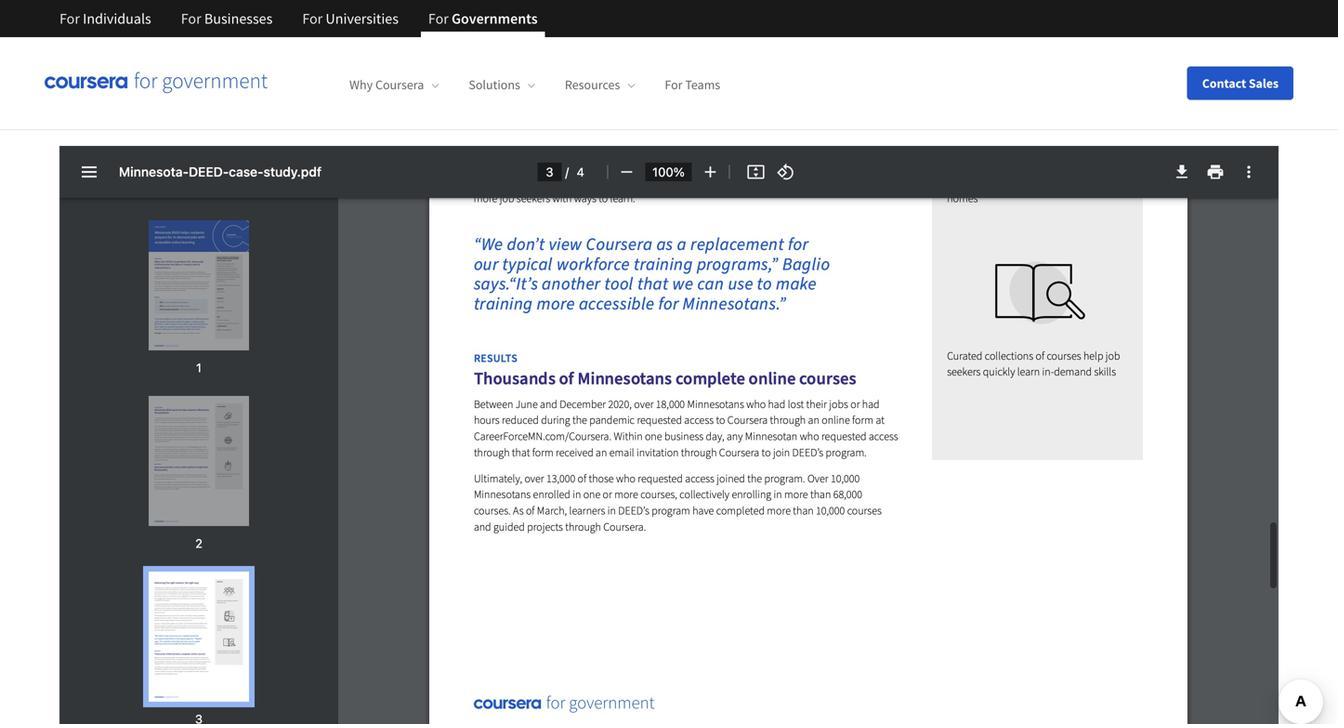 Task type: locate. For each thing, give the bounding box(es) containing it.
for left the "teams"
[[665, 76, 683, 93]]

for left individuals
[[59, 9, 80, 28]]

contact
[[1202, 75, 1246, 92]]

for
[[59, 9, 80, 28], [181, 9, 201, 28], [302, 9, 323, 28], [428, 9, 449, 28], [665, 76, 683, 93]]

for teams
[[665, 76, 720, 93]]

contact sales button
[[1188, 66, 1294, 100]]

coursera
[[375, 76, 424, 93]]

for left businesses
[[181, 9, 201, 28]]

solutions
[[469, 76, 520, 93]]

for for governments
[[428, 9, 449, 28]]

resources link
[[565, 76, 635, 93]]

why coursera link
[[349, 76, 439, 93]]

for governments
[[428, 9, 538, 28]]

why
[[349, 76, 373, 93]]

universities
[[326, 9, 399, 28]]

coursera for government image
[[45, 72, 268, 94]]

for teams link
[[665, 76, 720, 93]]

for left governments
[[428, 9, 449, 28]]

banner navigation
[[45, 0, 553, 37]]

for left universities
[[302, 9, 323, 28]]

for universities
[[302, 9, 399, 28]]

governments
[[452, 9, 538, 28]]



Task type: describe. For each thing, give the bounding box(es) containing it.
individuals
[[83, 9, 151, 28]]

for for individuals
[[59, 9, 80, 28]]

for for businesses
[[181, 9, 201, 28]]

resources
[[565, 76, 620, 93]]

solutions link
[[469, 76, 535, 93]]

sales
[[1249, 75, 1279, 92]]

why coursera
[[349, 76, 424, 93]]

for individuals
[[59, 9, 151, 28]]

contact sales
[[1202, 75, 1279, 92]]

for for universities
[[302, 9, 323, 28]]

businesses
[[204, 9, 273, 28]]

teams
[[685, 76, 720, 93]]

for businesses
[[181, 9, 273, 28]]



Task type: vqa. For each thing, say whether or not it's contained in the screenshot.
THE SOLUTIONS link
yes



